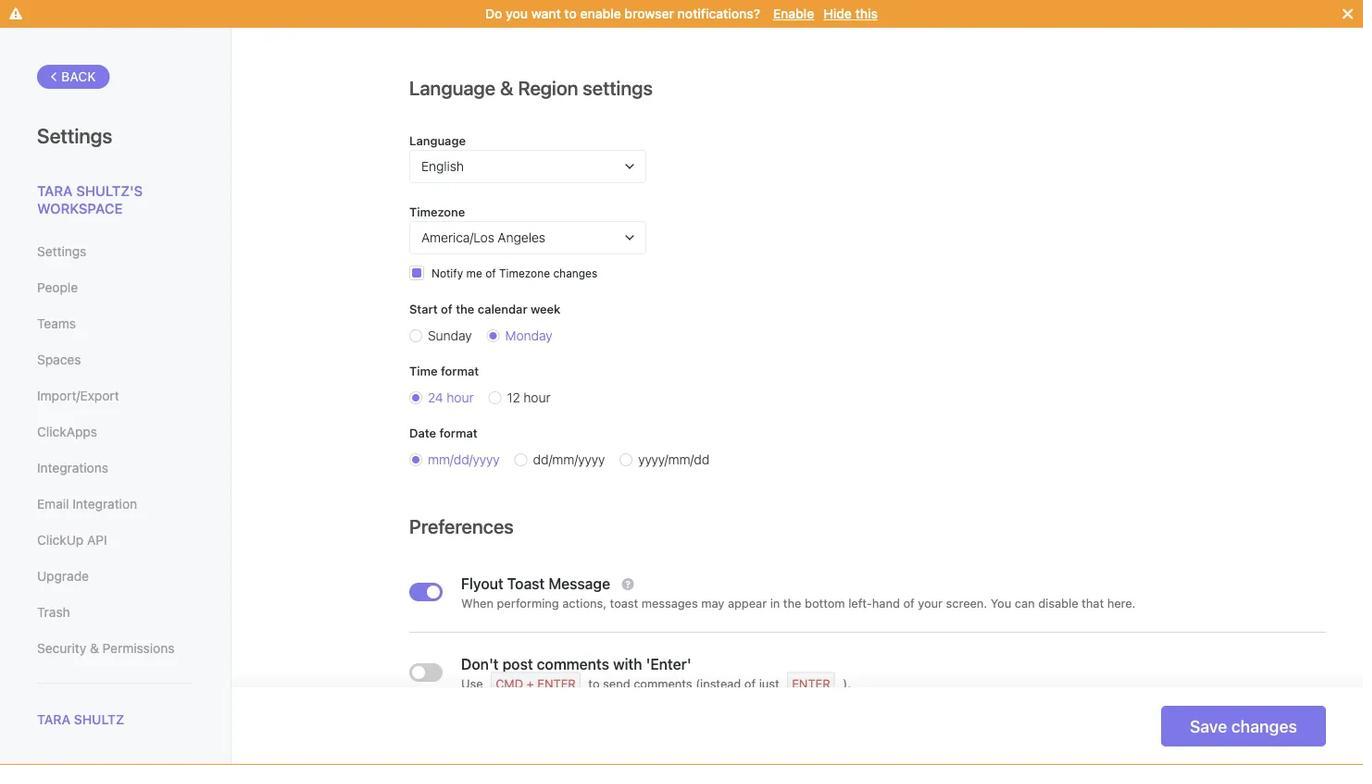 Task type: vqa. For each thing, say whether or not it's contained in the screenshot.
Checked element
no



Task type: locate. For each thing, give the bounding box(es) containing it.
timezone up "america/los"
[[409, 205, 465, 219]]

to right want
[[564, 6, 577, 21]]

calendar
[[478, 302, 528, 316]]

of
[[486, 267, 496, 280], [441, 302, 453, 316], [903, 597, 915, 611], [744, 677, 756, 691]]

to left send
[[588, 677, 600, 691]]

upgrade
[[37, 569, 89, 584]]

0 vertical spatial timezone
[[409, 205, 465, 219]]

1 horizontal spatial timezone
[[499, 267, 550, 280]]

clickapps
[[37, 425, 97, 440]]

dd/mm/yyyy
[[533, 452, 605, 468]]

1 tara from the top
[[37, 182, 73, 199]]

hour right 12
[[524, 390, 551, 406]]

toast
[[507, 576, 545, 593]]

tara up workspace
[[37, 182, 73, 199]]

settings down back link
[[37, 123, 112, 147]]

integrations link
[[37, 453, 194, 484]]

start of the calendar week
[[409, 302, 561, 316]]

timezone
[[409, 205, 465, 219], [499, 267, 550, 280]]

comments down 'enter'
[[634, 677, 692, 691]]

1 settings from the top
[[37, 123, 112, 147]]

your
[[918, 597, 943, 611]]

notify me of timezone changes
[[432, 267, 598, 280]]

format up 24 hour
[[441, 364, 479, 378]]

0 vertical spatial comments
[[537, 656, 609, 674]]

0 vertical spatial changes
[[553, 267, 598, 280]]

enter
[[537, 677, 576, 691], [792, 677, 830, 691]]

send
[[603, 677, 630, 691]]

0 horizontal spatial the
[[456, 302, 475, 316]]

language & region settings
[[409, 76, 653, 100]]

0 horizontal spatial enter
[[537, 677, 576, 691]]

& left region
[[500, 76, 514, 100]]

hour
[[447, 390, 474, 406], [524, 390, 551, 406]]

english button
[[409, 150, 646, 183]]

2 tara from the top
[[37, 713, 70, 728]]

& right "security"
[[90, 641, 99, 657]]

back link
[[37, 65, 110, 89]]

1 vertical spatial to
[[588, 677, 600, 691]]

to
[[564, 6, 577, 21], [588, 677, 600, 691]]

1 horizontal spatial enter
[[792, 677, 830, 691]]

messages
[[642, 597, 698, 611]]

tara inside tara shultz's workspace
[[37, 182, 73, 199]]

save changes
[[1190, 717, 1298, 737]]

settings
[[37, 123, 112, 147], [37, 244, 86, 259]]

0 horizontal spatial hour
[[447, 390, 474, 406]]

1 enter from the left
[[537, 677, 576, 691]]

1 vertical spatial comments
[[634, 677, 692, 691]]

2 language from the top
[[409, 133, 466, 147]]

can
[[1015, 597, 1035, 611]]

comments up send
[[537, 656, 609, 674]]

1 vertical spatial language
[[409, 133, 466, 147]]

monday
[[505, 328, 552, 344]]

0 horizontal spatial changes
[[553, 267, 598, 280]]

1 horizontal spatial &
[[500, 76, 514, 100]]

this
[[855, 6, 878, 21]]

1 vertical spatial format
[[439, 426, 478, 440]]

clickup api
[[37, 533, 107, 548]]

workspace
[[37, 201, 123, 217]]

0 vertical spatial language
[[409, 76, 496, 100]]

changes right save
[[1231, 717, 1298, 737]]

integrations
[[37, 461, 108, 476]]

hour right 24
[[447, 390, 474, 406]]

settings element
[[0, 28, 232, 766]]

trash link
[[37, 597, 194, 629]]

& inside settings 'element'
[[90, 641, 99, 657]]

enter left ). at the bottom of page
[[792, 677, 830, 691]]

1 horizontal spatial hour
[[524, 390, 551, 406]]

1 horizontal spatial to
[[588, 677, 600, 691]]

time
[[409, 364, 438, 378]]

english
[[421, 159, 464, 174]]

the right the in
[[783, 597, 802, 611]]

format for 24 hour
[[441, 364, 479, 378]]

changes up week
[[553, 267, 598, 280]]

1 vertical spatial &
[[90, 641, 99, 657]]

the up sunday
[[456, 302, 475, 316]]

changes
[[553, 267, 598, 280], [1231, 717, 1298, 737]]

america/los angeles button
[[409, 221, 646, 255]]

tara shultz
[[37, 713, 124, 728]]

mm/dd/yyyy
[[428, 452, 500, 468]]

appear
[[728, 597, 767, 611]]

).
[[843, 677, 851, 691]]

format
[[441, 364, 479, 378], [439, 426, 478, 440]]

0 horizontal spatial comments
[[537, 656, 609, 674]]

1 vertical spatial changes
[[1231, 717, 1298, 737]]

0 horizontal spatial to
[[564, 6, 577, 21]]

of left 'your'
[[903, 597, 915, 611]]

&
[[500, 76, 514, 100], [90, 641, 99, 657]]

may
[[701, 597, 725, 611]]

0 vertical spatial tara
[[37, 182, 73, 199]]

1 vertical spatial tara
[[37, 713, 70, 728]]

to inside don't post comments with 'enter' use cmd + enter to send comments (instead of just enter ).
[[588, 677, 600, 691]]

date format
[[409, 426, 478, 440]]

flyout toast message
[[461, 576, 614, 593]]

enter right +
[[537, 677, 576, 691]]

the
[[456, 302, 475, 316], [783, 597, 802, 611]]

12 hour
[[507, 390, 551, 406]]

save changes button
[[1161, 707, 1326, 747]]

save
[[1190, 717, 1227, 737]]

tara
[[37, 182, 73, 199], [37, 713, 70, 728]]

start
[[409, 302, 438, 316]]

1 language from the top
[[409, 76, 496, 100]]

changes inside save changes button
[[1231, 717, 1298, 737]]

0 vertical spatial format
[[441, 364, 479, 378]]

2 hour from the left
[[524, 390, 551, 406]]

0 vertical spatial &
[[500, 76, 514, 100]]

yyyy/mm/dd
[[638, 452, 710, 468]]

1 horizontal spatial changes
[[1231, 717, 1298, 737]]

enable
[[580, 6, 621, 21]]

format up mm/dd/yyyy
[[439, 426, 478, 440]]

2 settings from the top
[[37, 244, 86, 259]]

tara left shultz
[[37, 713, 70, 728]]

timezone down 'america/los angeles' dropdown button
[[499, 267, 550, 280]]

with
[[613, 656, 642, 674]]

language
[[409, 76, 496, 100], [409, 133, 466, 147]]

hide
[[824, 6, 852, 21]]

(instead
[[696, 677, 741, 691]]

want
[[531, 6, 561, 21]]

settings up people
[[37, 244, 86, 259]]

1 hour from the left
[[447, 390, 474, 406]]

do you want to enable browser notifications? enable hide this
[[485, 6, 878, 21]]

0 horizontal spatial &
[[90, 641, 99, 657]]

0 vertical spatial settings
[[37, 123, 112, 147]]

1 vertical spatial timezone
[[499, 267, 550, 280]]

don't post comments with 'enter' use cmd + enter to send comments (instead of just enter ).
[[461, 656, 851, 691]]

of left the just at right
[[744, 677, 756, 691]]

1 horizontal spatial comments
[[634, 677, 692, 691]]

0 horizontal spatial timezone
[[409, 205, 465, 219]]

1 vertical spatial the
[[783, 597, 802, 611]]

upgrade link
[[37, 561, 194, 593]]

1 vertical spatial settings
[[37, 244, 86, 259]]

email integration link
[[37, 489, 194, 520]]

comments
[[537, 656, 609, 674], [634, 677, 692, 691]]



Task type: describe. For each thing, give the bounding box(es) containing it.
teams
[[37, 316, 76, 332]]

that
[[1082, 597, 1104, 611]]

cmd
[[496, 677, 523, 691]]

region
[[518, 76, 578, 100]]

screen.
[[946, 597, 987, 611]]

angeles
[[498, 230, 545, 245]]

you
[[991, 597, 1012, 611]]

bottom
[[805, 597, 845, 611]]

security
[[37, 641, 86, 657]]

me
[[466, 267, 482, 280]]

use
[[461, 677, 483, 691]]

email
[[37, 497, 69, 512]]

import/export
[[37, 389, 119, 404]]

0 vertical spatial to
[[564, 6, 577, 21]]

2 enter from the left
[[792, 677, 830, 691]]

teams link
[[37, 308, 194, 340]]

shultz
[[74, 713, 124, 728]]

browser
[[625, 6, 674, 21]]

api
[[87, 533, 107, 548]]

you
[[506, 6, 528, 21]]

import/export link
[[37, 381, 194, 412]]

when
[[461, 597, 494, 611]]

people
[[37, 280, 78, 295]]

here.
[[1107, 597, 1136, 611]]

tara for tara shultz
[[37, 713, 70, 728]]

tara for tara shultz's workspace
[[37, 182, 73, 199]]

time format
[[409, 364, 479, 378]]

disable
[[1038, 597, 1079, 611]]

sunday
[[428, 328, 472, 344]]

& for language
[[500, 76, 514, 100]]

settings
[[583, 76, 653, 100]]

24 hour
[[428, 390, 474, 406]]

actions,
[[562, 597, 607, 611]]

+
[[527, 677, 534, 691]]

permissions
[[102, 641, 175, 657]]

24
[[428, 390, 443, 406]]

people link
[[37, 272, 194, 304]]

when performing actions, toast messages may appear in the bottom left-hand of your screen. you can disable that here.
[[461, 597, 1136, 611]]

america/los
[[421, 230, 494, 245]]

tara shultz's workspace
[[37, 182, 143, 217]]

don't
[[461, 656, 499, 674]]

date
[[409, 426, 436, 440]]

'enter'
[[646, 656, 691, 674]]

language for language & region settings
[[409, 76, 496, 100]]

clickup
[[37, 533, 84, 548]]

just
[[759, 677, 779, 691]]

of inside don't post comments with 'enter' use cmd + enter to send comments (instead of just enter ).
[[744, 677, 756, 691]]

12
[[507, 390, 520, 406]]

spaces
[[37, 352, 81, 368]]

shultz's
[[76, 182, 143, 199]]

of right me
[[486, 267, 496, 280]]

format for mm/dd/yyyy
[[439, 426, 478, 440]]

enable
[[773, 6, 814, 21]]

hour for 12 hour
[[524, 390, 551, 406]]

performing
[[497, 597, 559, 611]]

trash
[[37, 605, 70, 621]]

flyout
[[461, 576, 504, 593]]

& for security
[[90, 641, 99, 657]]

toast
[[610, 597, 638, 611]]

do
[[485, 6, 502, 21]]

hand
[[872, 597, 900, 611]]

email integration
[[37, 497, 137, 512]]

of right "start"
[[441, 302, 453, 316]]

america/los angeles
[[421, 230, 545, 245]]

security & permissions
[[37, 641, 175, 657]]

integration
[[73, 497, 137, 512]]

0 vertical spatial the
[[456, 302, 475, 316]]

language for language
[[409, 133, 466, 147]]

clickapps link
[[37, 417, 194, 448]]

security & permissions link
[[37, 633, 194, 665]]

week
[[531, 302, 561, 316]]

in
[[770, 597, 780, 611]]

post
[[503, 656, 533, 674]]

settings link
[[37, 236, 194, 268]]

preferences
[[409, 515, 514, 539]]

hour for 24 hour
[[447, 390, 474, 406]]

back
[[61, 69, 96, 84]]

1 horizontal spatial the
[[783, 597, 802, 611]]

notifications?
[[678, 6, 760, 21]]



